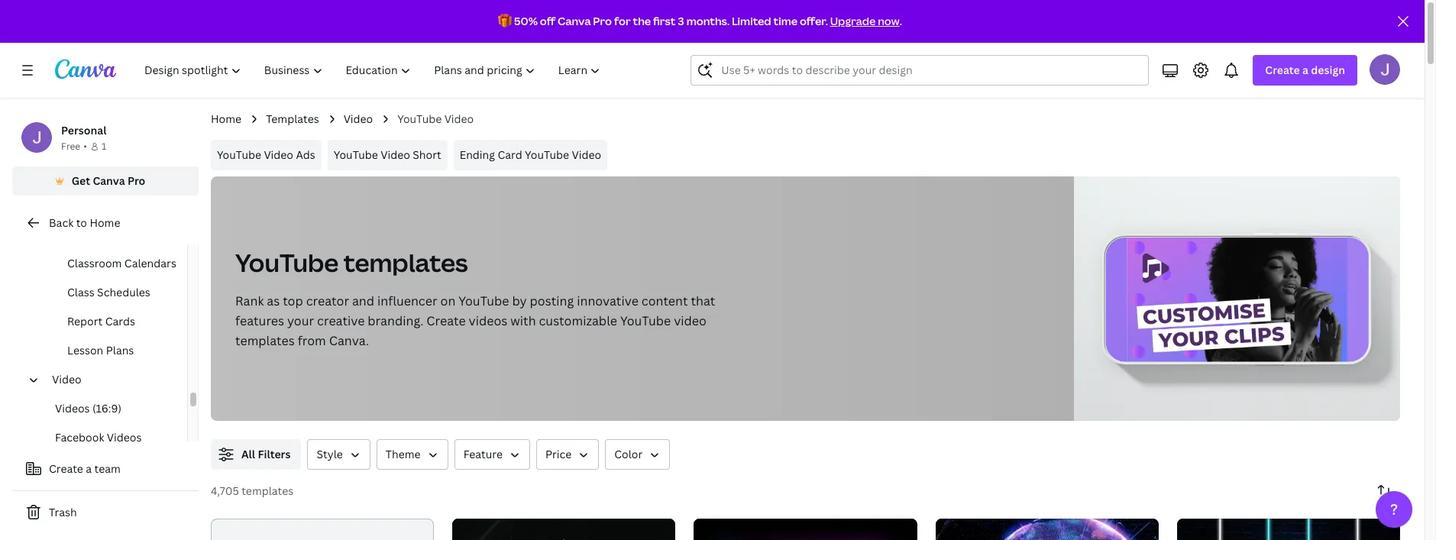 Task type: describe. For each thing, give the bounding box(es) containing it.
video
[[674, 313, 707, 329]]

report
[[67, 314, 103, 329]]

(16:9)
[[92, 401, 121, 416]]

home link
[[211, 111, 242, 128]]

offer.
[[800, 14, 828, 28]]

customizable
[[539, 313, 618, 329]]

back
[[49, 216, 74, 230]]

•
[[84, 140, 87, 153]]

and
[[352, 293, 375, 310]]

youtube video short link
[[328, 140, 448, 170]]

1 vertical spatial home
[[90, 216, 120, 230]]

back to home
[[49, 216, 120, 230]]

templates for 4,705 templates
[[242, 484, 294, 498]]

1 vertical spatial video link
[[46, 365, 178, 394]]

Sort by button
[[1370, 476, 1401, 507]]

create for create a team
[[49, 462, 83, 476]]

your
[[287, 313, 314, 329]]

ending card youtube video link
[[454, 140, 608, 170]]

.
[[900, 14, 903, 28]]

content
[[642, 293, 688, 310]]

canva.
[[329, 332, 369, 349]]

ending
[[460, 148, 495, 162]]

short
[[413, 148, 442, 162]]

a for team
[[86, 462, 92, 476]]

now
[[878, 14, 900, 28]]

facebook videos
[[55, 430, 142, 445]]

with
[[511, 313, 536, 329]]

creator
[[306, 293, 349, 310]]

create a team button
[[12, 454, 199, 485]]

youtube video short
[[334, 148, 442, 162]]

personal
[[61, 123, 107, 138]]

videos inside facebook videos 'link'
[[107, 430, 142, 445]]

4,705 templates
[[211, 484, 294, 498]]

report cards
[[67, 314, 135, 329]]

top
[[283, 293, 303, 310]]

youtube up the short
[[398, 112, 442, 126]]

youtube up top
[[235, 246, 339, 279]]

price button
[[537, 439, 599, 470]]

get canva pro button
[[12, 167, 199, 196]]

a for design
[[1303, 63, 1309, 77]]

schedules
[[97, 285, 150, 300]]

classroom calendars link
[[37, 249, 187, 278]]

price
[[546, 447, 572, 462]]

top level navigation element
[[135, 55, 614, 86]]

limited
[[732, 14, 772, 28]]

templates inside rank as top creator and influencer on youtube by posting innovative content that features your creative branding. create videos with customizable youtube video templates from canva.
[[235, 332, 295, 349]]

first
[[653, 14, 676, 28]]

that
[[691, 293, 716, 310]]

classroom calendars
[[67, 256, 176, 271]]

report cards link
[[37, 307, 187, 336]]

team
[[94, 462, 121, 476]]

3
[[678, 14, 685, 28]]

youtube video
[[398, 112, 474, 126]]

Search search field
[[722, 56, 1140, 85]]

videos (16:9) link
[[24, 394, 187, 423]]

feature
[[464, 447, 503, 462]]

calendars
[[124, 256, 176, 271]]

videos inside videos (16:9) link
[[55, 401, 90, 416]]

creative
[[317, 313, 365, 329]]

canva inside button
[[93, 174, 125, 188]]

ads
[[296, 148, 316, 162]]

to
[[76, 216, 87, 230]]

branding.
[[368, 313, 424, 329]]

rank
[[235, 293, 264, 310]]

youtube video ads
[[217, 148, 316, 162]]

free •
[[61, 140, 87, 153]]

templates for youtube templates
[[344, 246, 468, 279]]

from
[[298, 332, 326, 349]]

rank as top creator and influencer on youtube by posting innovative content that features your creative branding. create videos with customizable youtube video templates from canva.
[[235, 293, 716, 349]]

off
[[540, 14, 556, 28]]

4,705
[[211, 484, 239, 498]]

plans
[[106, 343, 134, 358]]

style button
[[308, 439, 371, 470]]

time
[[774, 14, 798, 28]]

0 vertical spatial home
[[211, 112, 242, 126]]

video inside "youtube video short" 'link'
[[381, 148, 410, 162]]

youtube inside 'link'
[[334, 148, 378, 162]]

theme button
[[377, 439, 448, 470]]

feature button
[[455, 439, 530, 470]]

🎁 50% off canva pro for the first 3 months. limited time offer. upgrade now .
[[498, 14, 903, 28]]

lesson plans link
[[37, 336, 187, 365]]

lesson
[[67, 343, 103, 358]]

newsletters
[[67, 227, 129, 242]]



Task type: vqa. For each thing, say whether or not it's contained in the screenshot.
Templates Link
yes



Task type: locate. For each thing, give the bounding box(es) containing it.
videos down (16:9) at the bottom left of the page
[[107, 430, 142, 445]]

0 horizontal spatial a
[[86, 462, 92, 476]]

video link up (16:9) at the bottom left of the page
[[46, 365, 178, 394]]

1 horizontal spatial video link
[[344, 111, 373, 128]]

0 vertical spatial a
[[1303, 63, 1309, 77]]

youtube down content
[[621, 313, 671, 329]]

create a design
[[1266, 63, 1346, 77]]

1 vertical spatial a
[[86, 462, 92, 476]]

facebook
[[55, 430, 104, 445]]

🎁
[[498, 14, 512, 28]]

1
[[102, 140, 106, 153]]

innovative
[[577, 293, 639, 310]]

1 vertical spatial canva
[[93, 174, 125, 188]]

free
[[61, 140, 80, 153]]

a left the design
[[1303, 63, 1309, 77]]

video link up youtube video short
[[344, 111, 373, 128]]

templates
[[266, 112, 319, 126]]

youtube
[[398, 112, 442, 126], [217, 148, 261, 162], [334, 148, 378, 162], [525, 148, 570, 162], [235, 246, 339, 279], [459, 293, 509, 310], [621, 313, 671, 329]]

upgrade now button
[[831, 14, 900, 28]]

home right to on the top of the page
[[90, 216, 120, 230]]

a inside dropdown button
[[1303, 63, 1309, 77]]

home up youtube video ads
[[211, 112, 242, 126]]

class schedules
[[67, 285, 150, 300]]

create a team
[[49, 462, 121, 476]]

upgrade
[[831, 14, 876, 28]]

1 vertical spatial create
[[427, 313, 466, 329]]

pro inside button
[[128, 174, 145, 188]]

2 vertical spatial templates
[[242, 484, 294, 498]]

video inside 'youtube video ads' link
[[264, 148, 294, 162]]

0 horizontal spatial videos
[[55, 401, 90, 416]]

templates down all filters at the bottom of the page
[[242, 484, 294, 498]]

as
[[267, 293, 280, 310]]

card
[[498, 148, 523, 162]]

1 horizontal spatial pro
[[593, 14, 612, 28]]

0 vertical spatial templates
[[344, 246, 468, 279]]

create inside button
[[49, 462, 83, 476]]

0 vertical spatial videos
[[55, 401, 90, 416]]

templates link
[[266, 111, 319, 128]]

0 vertical spatial video link
[[344, 111, 373, 128]]

1 vertical spatial pro
[[128, 174, 145, 188]]

videos (16:9)
[[55, 401, 121, 416]]

videos
[[469, 313, 508, 329]]

templates up influencer
[[344, 246, 468, 279]]

pro left for
[[593, 14, 612, 28]]

youtube down home link
[[217, 148, 261, 162]]

video
[[344, 112, 373, 126], [445, 112, 474, 126], [264, 148, 294, 162], [381, 148, 410, 162], [572, 148, 602, 162], [52, 372, 81, 387]]

on
[[441, 293, 456, 310]]

0 vertical spatial create
[[1266, 63, 1301, 77]]

video link
[[344, 111, 373, 128], [46, 365, 178, 394]]

newsletters link
[[37, 220, 187, 249]]

1 horizontal spatial canva
[[558, 14, 591, 28]]

a inside button
[[86, 462, 92, 476]]

color button
[[606, 439, 671, 470]]

ending card youtube video
[[460, 148, 602, 162]]

canva
[[558, 14, 591, 28], [93, 174, 125, 188]]

class
[[67, 285, 95, 300]]

trash link
[[12, 498, 199, 528]]

create for create a design
[[1266, 63, 1301, 77]]

create a design button
[[1254, 55, 1358, 86]]

trash
[[49, 505, 77, 520]]

canva right off
[[558, 14, 591, 28]]

youtube up videos
[[459, 293, 509, 310]]

1 horizontal spatial videos
[[107, 430, 142, 445]]

for
[[614, 14, 631, 28]]

create
[[1266, 63, 1301, 77], [427, 313, 466, 329], [49, 462, 83, 476]]

50%
[[514, 14, 538, 28]]

None search field
[[691, 55, 1150, 86]]

theme
[[386, 447, 421, 462]]

1 vertical spatial videos
[[107, 430, 142, 445]]

all
[[242, 447, 255, 462]]

style
[[317, 447, 343, 462]]

0 vertical spatial pro
[[593, 14, 612, 28]]

0 vertical spatial canva
[[558, 14, 591, 28]]

0 horizontal spatial pro
[[128, 174, 145, 188]]

jacob simon image
[[1370, 54, 1401, 85]]

home
[[211, 112, 242, 126], [90, 216, 120, 230]]

1 vertical spatial templates
[[235, 332, 295, 349]]

posting
[[530, 293, 574, 310]]

the
[[633, 14, 651, 28]]

video inside ending card youtube video link
[[572, 148, 602, 162]]

classroom
[[67, 256, 122, 271]]

pro up back to home link
[[128, 174, 145, 188]]

cards
[[105, 314, 135, 329]]

all filters
[[242, 447, 291, 462]]

create inside dropdown button
[[1266, 63, 1301, 77]]

create down facebook
[[49, 462, 83, 476]]

pro
[[593, 14, 612, 28], [128, 174, 145, 188]]

create inside rank as top creator and influencer on youtube by posting innovative content that features your creative branding. create videos with customizable youtube video templates from canva.
[[427, 313, 466, 329]]

filters
[[258, 447, 291, 462]]

1 horizontal spatial create
[[427, 313, 466, 329]]

design
[[1312, 63, 1346, 77]]

videos up facebook
[[55, 401, 90, 416]]

1 horizontal spatial home
[[211, 112, 242, 126]]

0 horizontal spatial canva
[[93, 174, 125, 188]]

features
[[235, 313, 284, 329]]

0 horizontal spatial video link
[[46, 365, 178, 394]]

youtube video ads link
[[211, 140, 322, 170]]

back to home link
[[12, 208, 199, 238]]

videos
[[55, 401, 90, 416], [107, 430, 142, 445]]

by
[[512, 293, 527, 310]]

2 horizontal spatial create
[[1266, 63, 1301, 77]]

color
[[615, 447, 643, 462]]

a left the team at the left of page
[[86, 462, 92, 476]]

1 horizontal spatial a
[[1303, 63, 1309, 77]]

0 horizontal spatial create
[[49, 462, 83, 476]]

canva right get
[[93, 174, 125, 188]]

lesson plans
[[67, 343, 134, 358]]

influencer
[[378, 293, 438, 310]]

youtube right card at the top of page
[[525, 148, 570, 162]]

create down on
[[427, 313, 466, 329]]

months.
[[687, 14, 730, 28]]

templates down "features" at the left
[[235, 332, 295, 349]]

youtube right ads
[[334, 148, 378, 162]]

facebook videos link
[[24, 423, 187, 452]]

0 horizontal spatial home
[[90, 216, 120, 230]]

create left the design
[[1266, 63, 1301, 77]]

a
[[1303, 63, 1309, 77], [86, 462, 92, 476]]

templates
[[344, 246, 468, 279], [235, 332, 295, 349], [242, 484, 294, 498]]

2 vertical spatial create
[[49, 462, 83, 476]]

youtube templates image
[[1075, 177, 1401, 421], [1128, 238, 1349, 362]]

get canva pro
[[72, 174, 145, 188]]



